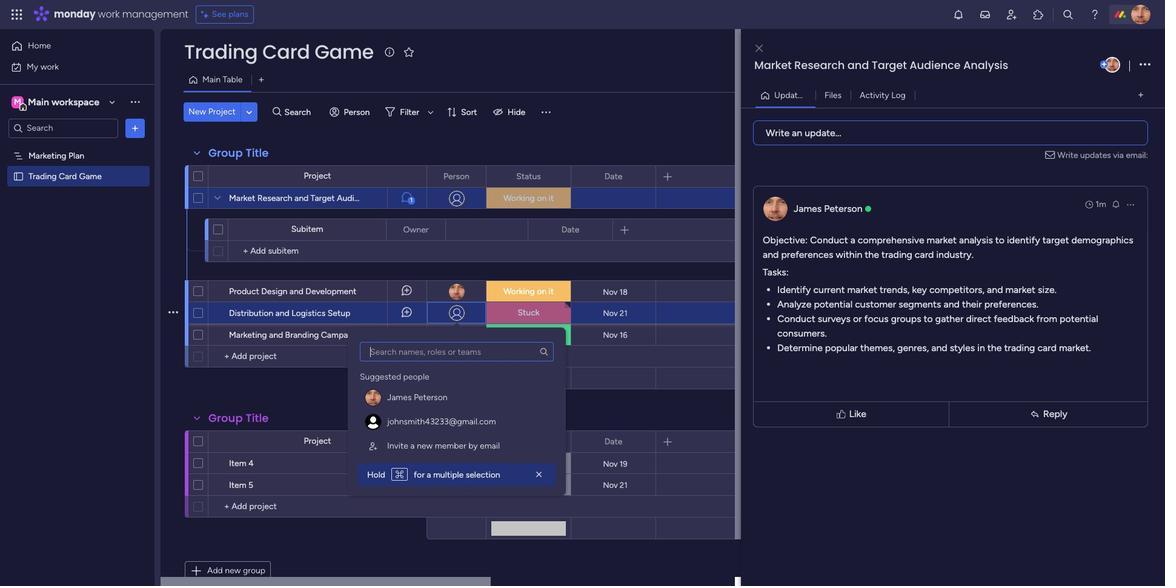 Task type: locate. For each thing, give the bounding box(es) containing it.
within
[[836, 249, 863, 260]]

0 horizontal spatial work
[[40, 62, 59, 72]]

0 horizontal spatial write
[[766, 127, 790, 139]]

dialog
[[348, 328, 566, 497]]

for a multiple selection
[[412, 470, 501, 481]]

a up within at the right top
[[851, 234, 856, 246]]

on
[[537, 193, 547, 204], [537, 287, 547, 297]]

0 horizontal spatial new
[[225, 566, 241, 577]]

alert containing hold
[[358, 464, 557, 487]]

arrow down image
[[424, 105, 438, 119]]

close image right the selection
[[534, 469, 546, 481]]

branding
[[285, 330, 319, 341]]

0 vertical spatial working
[[504, 193, 535, 204]]

group title for date
[[209, 411, 269, 426]]

21
[[620, 309, 628, 318], [620, 481, 628, 490]]

identify
[[1008, 234, 1041, 246]]

james peterson down "people"
[[387, 393, 448, 403]]

groups
[[892, 313, 922, 325]]

1 vertical spatial potential
[[1060, 313, 1099, 325]]

1 group title from the top
[[209, 146, 269, 161]]

1 vertical spatial 1
[[410, 197, 413, 204]]

1m link
[[1085, 199, 1107, 211]]

0 vertical spatial market research and target audience analysis
[[755, 58, 1009, 73]]

close image
[[756, 44, 763, 53], [534, 469, 546, 481]]

new left member
[[417, 441, 433, 452]]

title
[[246, 146, 269, 161], [246, 411, 269, 426]]

current
[[814, 284, 845, 296]]

1 horizontal spatial peterson
[[825, 203, 863, 214]]

1 vertical spatial research
[[258, 193, 293, 204]]

audience inside "field"
[[910, 58, 961, 73]]

close image up updates / 1 'button'
[[756, 44, 763, 53]]

audience
[[910, 58, 961, 73], [337, 193, 373, 204]]

working up stuck
[[504, 287, 535, 297]]

market up industry.
[[927, 234, 957, 246]]

trading card game up add view icon
[[184, 38, 374, 65]]

reply button
[[953, 405, 1146, 425]]

1 horizontal spatial trading
[[1005, 342, 1036, 354]]

3 nov from the top
[[604, 331, 618, 340]]

marketing down 'distribution'
[[229, 330, 267, 341]]

1 title from the top
[[246, 146, 269, 161]]

2 vertical spatial a
[[427, 470, 431, 481]]

filter button
[[381, 102, 438, 122]]

a right invite
[[411, 441, 415, 452]]

item for item 4
[[229, 459, 247, 469]]

game down plan
[[79, 171, 102, 182]]

0 horizontal spatial peterson
[[414, 393, 448, 403]]

2 [object object] element from the top
[[360, 410, 554, 435]]

group title field for person
[[206, 411, 272, 427]]

objective:
[[763, 234, 808, 246]]

2 vertical spatial date field
[[602, 436, 626, 449]]

[object object] element up member
[[360, 410, 554, 435]]

None search field
[[360, 343, 554, 362]]

1 horizontal spatial research
[[795, 58, 845, 73]]

1 horizontal spatial new
[[417, 441, 433, 452]]

0 horizontal spatial 1
[[410, 197, 413, 204]]

0 vertical spatial group title
[[209, 146, 269, 161]]

options image right the reminder image
[[1126, 200, 1136, 209]]

m
[[14, 97, 21, 107]]

options image
[[129, 122, 141, 134]]

1 [object object] element from the top
[[360, 386, 554, 410]]

tasks:
[[763, 266, 789, 278]]

Trading Card Game field
[[181, 38, 377, 65]]

status
[[517, 171, 541, 182]]

james peterson image
[[1132, 5, 1151, 24], [1105, 57, 1121, 73]]

2 person field from the top
[[441, 436, 473, 449]]

trading down comprehensive at the right top of the page
[[882, 249, 913, 260]]

trading up main table
[[184, 38, 258, 65]]

1 horizontal spatial the
[[988, 342, 1003, 354]]

write for write updates via email:
[[1058, 150, 1079, 160]]

market up preferences.
[[1006, 284, 1036, 296]]

nov left 18
[[603, 288, 618, 297]]

0 horizontal spatial analysis
[[375, 193, 406, 204]]

options image
[[1140, 57, 1151, 73], [1126, 200, 1136, 209]]

envelope o image
[[1046, 149, 1058, 162]]

my work button
[[7, 57, 130, 77]]

new right add
[[225, 566, 241, 577]]

0 horizontal spatial card
[[59, 171, 77, 182]]

conduct down analyze
[[778, 313, 816, 325]]

game left show board description icon
[[315, 38, 374, 65]]

on up stuck
[[537, 287, 547, 297]]

2 title from the top
[[246, 411, 269, 426]]

3 [object object] element from the top
[[360, 435, 554, 459]]

1 horizontal spatial list box
[[358, 343, 557, 459]]

new
[[417, 441, 433, 452], [225, 566, 241, 577]]

item for item 5
[[229, 481, 247, 491]]

0 vertical spatial card
[[915, 249, 935, 260]]

audience down notifications icon
[[910, 58, 961, 73]]

main inside workspace selection element
[[28, 96, 49, 108]]

0 vertical spatial peterson
[[825, 203, 863, 214]]

updates
[[1081, 150, 1112, 160]]

help image
[[1090, 8, 1102, 21]]

working
[[504, 193, 535, 204], [504, 287, 535, 297]]

1 vertical spatial group title
[[209, 411, 269, 426]]

new project
[[189, 107, 236, 117]]

to left identify
[[996, 234, 1005, 246]]

work
[[98, 7, 120, 21], [40, 62, 59, 72]]

0 vertical spatial marketing
[[28, 151, 66, 161]]

workspace options image
[[129, 96, 141, 108]]

and up activity
[[848, 58, 870, 73]]

working on it up stuck
[[504, 287, 554, 297]]

0 horizontal spatial trading card game
[[28, 171, 102, 182]]

1 vertical spatial write
[[1058, 150, 1079, 160]]

Group Title field
[[206, 146, 272, 161], [206, 411, 272, 427]]

market inside "field"
[[755, 58, 792, 73]]

main for main workspace
[[28, 96, 49, 108]]

group title up item 4
[[209, 411, 269, 426]]

1 horizontal spatial marketing
[[229, 330, 267, 341]]

1 horizontal spatial target
[[872, 58, 907, 73]]

1 nov 21 from the top
[[604, 309, 628, 318]]

0 horizontal spatial james peterson image
[[1105, 57, 1121, 73]]

+ Add project text field
[[215, 350, 313, 364], [215, 500, 313, 515]]

key
[[913, 284, 928, 296]]

2 working on it from the top
[[504, 287, 554, 297]]

target up subitem
[[311, 193, 335, 204]]

1 right /
[[814, 90, 818, 100]]

the right in on the right bottom
[[988, 342, 1003, 354]]

Date field
[[602, 170, 626, 183], [559, 223, 583, 237], [602, 436, 626, 449]]

write updates via email:
[[1058, 150, 1149, 160]]

trading down feedback
[[1005, 342, 1036, 354]]

write for write an update...
[[766, 127, 790, 139]]

multiple
[[433, 470, 464, 481]]

group title field up item 4
[[206, 411, 272, 427]]

james peterson up preferences
[[794, 203, 863, 214]]

market up customer
[[848, 284, 878, 296]]

title for date
[[246, 146, 269, 161]]

owner
[[403, 225, 429, 235]]

group title
[[209, 146, 269, 161], [209, 411, 269, 426]]

working down status field
[[504, 193, 535, 204]]

focus
[[865, 313, 889, 325]]

0 vertical spatial analysis
[[964, 58, 1009, 73]]

0 vertical spatial + add project text field
[[215, 350, 313, 364]]

the right within at the right top
[[865, 249, 880, 260]]

v2 search image
[[273, 105, 282, 119]]

working on it
[[504, 193, 554, 204], [504, 287, 554, 297]]

analysis inside market research and target audience analysis "field"
[[964, 58, 1009, 73]]

nov 16
[[604, 331, 628, 340]]

project for person
[[304, 171, 331, 181]]

1 vertical spatial marketing
[[229, 330, 267, 341]]

0 vertical spatial person
[[344, 107, 370, 117]]

0 vertical spatial it
[[549, 193, 554, 204]]

1 horizontal spatial james
[[794, 203, 822, 214]]

marketing
[[28, 151, 66, 161], [229, 330, 267, 341]]

member
[[435, 441, 467, 452]]

1 vertical spatial title
[[246, 411, 269, 426]]

0 vertical spatial group title field
[[206, 146, 272, 161]]

date field for owner
[[559, 223, 583, 237]]

0 horizontal spatial potential
[[814, 299, 853, 310]]

1 vertical spatial analysis
[[375, 193, 406, 204]]

group up item 4
[[209, 411, 243, 426]]

0 vertical spatial market
[[755, 58, 792, 73]]

card left industry.
[[915, 249, 935, 260]]

nov 21
[[604, 309, 628, 318], [604, 481, 628, 490]]

industry.
[[937, 249, 974, 260]]

market research and target audience analysis up subitem
[[229, 193, 406, 204]]

write left an
[[766, 127, 790, 139]]

nov 21 down nov 18
[[604, 309, 628, 318]]

Person field
[[441, 170, 473, 183], [441, 436, 473, 449]]

marketing for marketing plan
[[28, 151, 66, 161]]

0 horizontal spatial trading
[[882, 249, 913, 260]]

market.
[[1060, 342, 1092, 354]]

1 vertical spatial peterson
[[414, 393, 448, 403]]

1 horizontal spatial analysis
[[964, 58, 1009, 73]]

1 nov from the top
[[603, 288, 618, 297]]

1 vertical spatial working on it
[[504, 287, 554, 297]]

write an update... button
[[754, 120, 1149, 145]]

work for monday
[[98, 7, 120, 21]]

0 horizontal spatial marketing
[[28, 151, 66, 161]]

james up objective:
[[794, 203, 822, 214]]

0 horizontal spatial the
[[865, 249, 880, 260]]

2 + add project text field from the top
[[215, 500, 313, 515]]

0 horizontal spatial james peterson
[[387, 393, 448, 403]]

market research and target audience analysis up activity log
[[755, 58, 1009, 73]]

1 working on it from the top
[[504, 193, 554, 204]]

and right design on the left of the page
[[290, 287, 304, 297]]

updates / 1 button
[[756, 86, 818, 105]]

card
[[262, 38, 310, 65], [59, 171, 77, 182]]

0 vertical spatial 1
[[814, 90, 818, 100]]

suggested people
[[360, 372, 430, 383]]

potential up market.
[[1060, 313, 1099, 325]]

0 horizontal spatial market research and target audience analysis
[[229, 193, 406, 204]]

1 horizontal spatial options image
[[1140, 57, 1151, 73]]

activity log button
[[851, 86, 915, 105]]

comprehensive
[[858, 234, 925, 246]]

show board description image
[[382, 46, 397, 58]]

marketing and branding campaign
[[229, 330, 360, 341]]

1 item from the top
[[229, 459, 247, 469]]

write left updates
[[1058, 150, 1079, 160]]

1 vertical spatial 21
[[620, 481, 628, 490]]

list box
[[0, 143, 155, 350], [358, 343, 557, 459]]

1 horizontal spatial close image
[[756, 44, 763, 53]]

0 vertical spatial new
[[417, 441, 433, 452]]

project inside button
[[208, 107, 236, 117]]

main left table
[[203, 75, 221, 85]]

email
[[480, 441, 500, 452]]

0 vertical spatial target
[[872, 58, 907, 73]]

[object object] element
[[360, 386, 554, 410], [360, 410, 554, 435], [360, 435, 554, 459]]

nov left 16
[[604, 331, 618, 340]]

work right "monday"
[[98, 7, 120, 21]]

date for owner
[[562, 225, 580, 235]]

design
[[261, 287, 288, 297]]

nov 18
[[603, 288, 628, 297]]

1 vertical spatial date
[[562, 225, 580, 235]]

trading
[[882, 249, 913, 260], [1005, 342, 1036, 354]]

2 vertical spatial project
[[304, 437, 331, 447]]

trading card game down marketing plan
[[28, 171, 102, 182]]

1 horizontal spatial write
[[1058, 150, 1079, 160]]

1 horizontal spatial trading
[[184, 38, 258, 65]]

1 horizontal spatial audience
[[910, 58, 961, 73]]

1 horizontal spatial a
[[427, 470, 431, 481]]

project
[[208, 107, 236, 117], [304, 171, 331, 181], [304, 437, 331, 447]]

nov down nov 18
[[604, 309, 618, 318]]

hide button
[[488, 102, 533, 122]]

0 vertical spatial options image
[[1140, 57, 1151, 73]]

audience left 1 button
[[337, 193, 373, 204]]

1 horizontal spatial james peterson
[[794, 203, 863, 214]]

0 horizontal spatial options image
[[1126, 200, 1136, 209]]

a right for
[[427, 470, 431, 481]]

like
[[850, 409, 867, 420]]

list box containing suggested people
[[358, 343, 557, 459]]

customer
[[856, 299, 897, 310]]

tree grid containing suggested people
[[360, 367, 554, 459]]

research
[[795, 58, 845, 73], [258, 193, 293, 204]]

analysis down inbox icon
[[964, 58, 1009, 73]]

title up 4
[[246, 411, 269, 426]]

1 inside button
[[410, 197, 413, 204]]

0 vertical spatial item
[[229, 459, 247, 469]]

0 vertical spatial date
[[605, 171, 623, 182]]

add view image
[[1139, 91, 1144, 100]]

peterson
[[825, 203, 863, 214], [414, 393, 448, 403]]

card up add view icon
[[262, 38, 310, 65]]

tree grid inside list box
[[360, 367, 554, 459]]

Search for content search field
[[360, 343, 554, 362]]

card down plan
[[59, 171, 77, 182]]

+ Add subitem text field
[[235, 244, 332, 259]]

1 vertical spatial working
[[504, 287, 535, 297]]

on down status field
[[537, 193, 547, 204]]

[object object] element up "johnsmith43233@gmail.com"
[[360, 386, 554, 410]]

1m
[[1096, 199, 1107, 209]]

options image up add view image
[[1140, 57, 1151, 73]]

0 horizontal spatial list box
[[0, 143, 155, 350]]

1 vertical spatial card
[[1038, 342, 1057, 354]]

0 horizontal spatial a
[[411, 441, 415, 452]]

0 vertical spatial work
[[98, 7, 120, 21]]

+ add project text field down marketing and branding campaign
[[215, 350, 313, 364]]

1 horizontal spatial main
[[203, 75, 221, 85]]

research up subitem
[[258, 193, 293, 204]]

alert inside dialog
[[358, 464, 557, 487]]

option
[[0, 145, 155, 147]]

[object object] element containing johnsmith43233@gmail.com
[[360, 410, 554, 435]]

new project button
[[184, 102, 241, 122]]

0 vertical spatial write
[[766, 127, 790, 139]]

[object object] element containing james peterson
[[360, 386, 554, 410]]

nov down nov 19
[[604, 481, 618, 490]]

alert
[[358, 464, 557, 487]]

target inside "field"
[[872, 58, 907, 73]]

1
[[814, 90, 818, 100], [410, 197, 413, 204]]

1 vertical spatial work
[[40, 62, 59, 72]]

styles
[[950, 342, 976, 354]]

potential
[[814, 299, 853, 310], [1060, 313, 1099, 325]]

working on it down status field
[[504, 193, 554, 204]]

invite members image
[[1006, 8, 1019, 21]]

card
[[915, 249, 935, 260], [1038, 342, 1057, 354]]

market research and target audience analysis inside "field"
[[755, 58, 1009, 73]]

to down segments
[[924, 313, 934, 325]]

[object object] element up the for a multiple selection
[[360, 435, 554, 459]]

21 down 19
[[620, 481, 628, 490]]

logistics
[[292, 309, 326, 319]]

dialog containing suggested people
[[348, 328, 566, 497]]

0 vertical spatial 21
[[620, 309, 628, 318]]

1 up owner
[[410, 197, 413, 204]]

0 horizontal spatial market
[[848, 284, 878, 296]]

preferences
[[782, 249, 834, 260]]

1 vertical spatial market
[[229, 193, 255, 204]]

conduct up within at the right top
[[811, 234, 849, 246]]

write inside button
[[766, 127, 790, 139]]

2 group title field from the top
[[206, 411, 272, 427]]

item left 5
[[229, 481, 247, 491]]

2 item from the top
[[229, 481, 247, 491]]

1 vertical spatial trading
[[1005, 342, 1036, 354]]

5 nov from the top
[[604, 481, 618, 490]]

Owner field
[[400, 223, 432, 237]]

marketing left plan
[[28, 151, 66, 161]]

my work
[[27, 62, 59, 72]]

analysis
[[964, 58, 1009, 73], [375, 193, 406, 204]]

Status field
[[514, 170, 544, 183]]

1 vertical spatial game
[[79, 171, 102, 182]]

tree grid
[[360, 367, 554, 459]]

1 vertical spatial the
[[988, 342, 1003, 354]]

2 vertical spatial person
[[444, 437, 470, 447]]

0 vertical spatial working on it
[[504, 193, 554, 204]]

analysis up owner
[[375, 193, 406, 204]]

title down angle down icon
[[246, 146, 269, 161]]

card left market.
[[1038, 342, 1057, 354]]

0 vertical spatial a
[[851, 234, 856, 246]]

peterson up within at the right top
[[825, 203, 863, 214]]

group down 'new project' button
[[209, 146, 243, 161]]

21 down 18
[[620, 309, 628, 318]]

group title field down angle down icon
[[206, 146, 272, 161]]

peterson down "people"
[[414, 393, 448, 403]]

0 vertical spatial audience
[[910, 58, 961, 73]]

james down suggested people
[[387, 393, 412, 403]]

group for date
[[209, 411, 243, 426]]

project for date
[[304, 437, 331, 447]]

1 vertical spatial james peterson
[[387, 393, 448, 403]]

determine
[[778, 342, 823, 354]]

group title field for date
[[206, 146, 272, 161]]

nov 21 down nov 19
[[604, 481, 628, 490]]

done
[[519, 330, 539, 340]]

setup
[[328, 309, 351, 319]]

inbox image
[[980, 8, 992, 21]]

0 vertical spatial trading
[[184, 38, 258, 65]]

0 vertical spatial date field
[[602, 170, 626, 183]]

group title down angle down icon
[[209, 146, 269, 161]]

2 nov 21 from the top
[[604, 481, 628, 490]]

conduct
[[811, 234, 849, 246], [778, 313, 816, 325]]

1 vertical spatial it
[[549, 287, 554, 297]]

notifications image
[[953, 8, 965, 21]]

market
[[755, 58, 792, 73], [229, 193, 255, 204]]

work right 'my'
[[40, 62, 59, 72]]

potential up "surveys"
[[814, 299, 853, 310]]

2 group title from the top
[[209, 411, 269, 426]]

preferences.
[[985, 299, 1039, 310]]

0 vertical spatial person field
[[441, 170, 473, 183]]

0 vertical spatial research
[[795, 58, 845, 73]]

nov left 19
[[604, 460, 618, 469]]

trading right "public board" image
[[28, 171, 57, 182]]

menu image
[[540, 106, 552, 118]]

list box inside dialog
[[358, 343, 557, 459]]

1 horizontal spatial game
[[315, 38, 374, 65]]

analyze
[[778, 299, 812, 310]]

date for status
[[605, 171, 623, 182]]

2 group from the top
[[209, 411, 243, 426]]

research up /
[[795, 58, 845, 73]]

+ add project text field down 5
[[215, 500, 313, 515]]

activity
[[860, 90, 890, 100]]

work inside button
[[40, 62, 59, 72]]

subitem
[[291, 224, 323, 235]]

home button
[[7, 36, 130, 56]]

main inside button
[[203, 75, 221, 85]]

a for for a multiple selection
[[427, 470, 431, 481]]

group for person
[[209, 146, 243, 161]]

main right 'workspace' icon
[[28, 96, 49, 108]]

16
[[620, 331, 628, 340]]

1 group from the top
[[209, 146, 243, 161]]

marketing inside list box
[[28, 151, 66, 161]]

target up activity log
[[872, 58, 907, 73]]

1 person field from the top
[[441, 170, 473, 183]]

1 group title field from the top
[[206, 146, 272, 161]]

1 vertical spatial group title field
[[206, 411, 272, 427]]

item left 4
[[229, 459, 247, 469]]

2 on from the top
[[537, 287, 547, 297]]

target
[[872, 58, 907, 73], [311, 193, 335, 204]]



Task type: vqa. For each thing, say whether or not it's contained in the screenshot.
dapulse drag 2 image
no



Task type: describe. For each thing, give the bounding box(es) containing it.
2 nov from the top
[[604, 309, 618, 318]]

a inside objective: conduct a comprehensive market analysis to identify target demographics and preferences within the trading card industry. tasks: identify current market trends, key competitors, and market size. analyze potential customer segments and their preferences. conduct surveys or focus groups to gather direct feedback from potential consumers. determine popular themes, genres, and styles in the trading card market.
[[851, 234, 856, 246]]

title for person
[[246, 411, 269, 426]]

/
[[809, 90, 812, 100]]

new
[[189, 107, 206, 117]]

and down distribution and logistics setup
[[269, 330, 283, 341]]

add
[[207, 566, 223, 577]]

and up gather
[[944, 299, 960, 310]]

1 + add project text field from the top
[[215, 350, 313, 364]]

my
[[27, 62, 38, 72]]

group title for person
[[209, 146, 269, 161]]

0 vertical spatial the
[[865, 249, 880, 260]]

filter
[[400, 107, 420, 117]]

1 horizontal spatial potential
[[1060, 313, 1099, 325]]

1 vertical spatial james peterson image
[[1105, 57, 1121, 73]]

0 vertical spatial card
[[262, 38, 310, 65]]

[object object] element containing invite a new member by email
[[360, 435, 554, 459]]

research inside "field"
[[795, 58, 845, 73]]

1 working from the top
[[504, 193, 535, 204]]

search everything image
[[1063, 8, 1075, 21]]

reminder image
[[1112, 199, 1122, 209]]

new inside button
[[225, 566, 241, 577]]

and down design on the left of the page
[[276, 309, 290, 319]]

1 on from the top
[[537, 193, 547, 204]]

person inside popup button
[[344, 107, 370, 117]]

0 horizontal spatial game
[[79, 171, 102, 182]]

date field for status
[[602, 170, 626, 183]]

plans
[[229, 9, 249, 19]]

19
[[620, 460, 628, 469]]

0 horizontal spatial research
[[258, 193, 293, 204]]

main table
[[203, 75, 243, 85]]

an
[[792, 127, 803, 139]]

1 horizontal spatial card
[[1038, 342, 1057, 354]]

2 21 from the top
[[620, 481, 628, 490]]

identify
[[778, 284, 811, 296]]

product design and development
[[229, 287, 357, 297]]

people
[[404, 372, 430, 383]]

and up tasks:
[[763, 249, 779, 260]]

competitors,
[[930, 284, 985, 296]]

suggested people row
[[360, 367, 430, 384]]

management
[[122, 7, 188, 21]]

or
[[854, 313, 863, 325]]

segments
[[899, 299, 942, 310]]

by
[[469, 441, 478, 452]]

main table button
[[184, 70, 252, 90]]

johnsmith43233@gmail.com
[[387, 417, 496, 427]]

18
[[620, 288, 628, 297]]

1 inside 'button'
[[814, 90, 818, 100]]

for
[[414, 470, 425, 481]]

files button
[[816, 86, 851, 105]]

stuck
[[518, 308, 540, 318]]

0 horizontal spatial card
[[915, 249, 935, 260]]

write an update...
[[766, 127, 842, 139]]

monday
[[54, 7, 96, 21]]

person for first person field from the bottom
[[444, 437, 470, 447]]

4
[[249, 459, 254, 469]]

and up preferences.
[[988, 284, 1004, 296]]

1 it from the top
[[549, 193, 554, 204]]

invite
[[387, 441, 409, 452]]

nov for item 5
[[604, 481, 618, 490]]

Market Research and Target Audience Analysis field
[[752, 58, 1099, 73]]

email:
[[1127, 150, 1149, 160]]

1 vertical spatial conduct
[[778, 313, 816, 325]]

sort
[[461, 107, 478, 117]]

sort button
[[442, 102, 485, 122]]

gather
[[936, 313, 964, 325]]

analysis
[[960, 234, 994, 246]]

group
[[243, 566, 266, 577]]

popular
[[826, 342, 859, 354]]

1 horizontal spatial to
[[996, 234, 1005, 246]]

Search field
[[282, 104, 318, 121]]

0 horizontal spatial close image
[[534, 469, 546, 481]]

work for my
[[40, 62, 59, 72]]

via
[[1114, 150, 1125, 160]]

0 vertical spatial game
[[315, 38, 374, 65]]

Search in workspace field
[[25, 121, 101, 135]]

0 vertical spatial close image
[[756, 44, 763, 53]]

hold
[[367, 470, 388, 481]]

campaign
[[321, 330, 360, 341]]

0 horizontal spatial james
[[387, 393, 412, 403]]

direct
[[967, 313, 992, 325]]

nov for product design and development
[[603, 288, 618, 297]]

add to favorites image
[[403, 46, 415, 58]]

1 horizontal spatial james peterson image
[[1132, 5, 1151, 24]]

main for main table
[[203, 75, 221, 85]]

person for second person field from the bottom
[[444, 171, 470, 182]]

hide
[[508, 107, 526, 117]]

consumers.
[[778, 328, 827, 339]]

add view image
[[259, 75, 264, 85]]

0 vertical spatial james
[[794, 203, 822, 214]]

1 horizontal spatial trading card game
[[184, 38, 374, 65]]

table
[[223, 75, 243, 85]]

and left styles
[[932, 342, 948, 354]]

and inside market research and target audience analysis "field"
[[848, 58, 870, 73]]

5
[[249, 481, 253, 491]]

objective: conduct a comprehensive market analysis to identify target demographics and preferences within the trading card industry. tasks: identify current market trends, key competitors, and market size. analyze potential customer segments and their preferences. conduct surveys or focus groups to gather direct feedback from potential consumers. determine popular themes, genres, and styles in the trading card market.
[[763, 234, 1134, 354]]

plan
[[69, 151, 84, 161]]

1 vertical spatial to
[[924, 313, 934, 325]]

marketing for marketing and branding campaign
[[229, 330, 267, 341]]

item 4
[[229, 459, 254, 469]]

2 horizontal spatial market
[[1006, 284, 1036, 296]]

surveys
[[818, 313, 851, 325]]

1 vertical spatial options image
[[1126, 200, 1136, 209]]

1 vertical spatial trading
[[28, 171, 57, 182]]

0 horizontal spatial target
[[311, 193, 335, 204]]

target
[[1043, 234, 1070, 246]]

size.
[[1039, 284, 1057, 296]]

select product image
[[11, 8, 23, 21]]

2 working from the top
[[504, 287, 535, 297]]

like button
[[757, 397, 947, 433]]

list box containing marketing plan
[[0, 143, 155, 350]]

1 vertical spatial card
[[59, 171, 77, 182]]

public board image
[[13, 171, 24, 182]]

main workspace
[[28, 96, 99, 108]]

see
[[212, 9, 227, 19]]

files
[[825, 90, 842, 100]]

angle down image
[[246, 108, 252, 117]]

and up subitem
[[295, 193, 309, 204]]

a for invite a new member by email
[[411, 441, 415, 452]]

2 it from the top
[[549, 287, 554, 297]]

from
[[1037, 313, 1058, 325]]

demographics
[[1072, 234, 1134, 246]]

2 vertical spatial date
[[605, 437, 623, 447]]

0 vertical spatial potential
[[814, 299, 853, 310]]

4 nov from the top
[[604, 460, 618, 469]]

workspace image
[[12, 95, 24, 109]]

james peterson link
[[794, 203, 863, 214]]

search image
[[540, 347, 549, 357]]

1 21 from the top
[[620, 309, 628, 318]]

0 vertical spatial trading
[[882, 249, 913, 260]]

distribution
[[229, 309, 274, 319]]

see plans
[[212, 9, 249, 19]]

themes,
[[861, 342, 896, 354]]

update...
[[805, 127, 842, 139]]

workspace
[[51, 96, 99, 108]]

0 vertical spatial conduct
[[811, 234, 849, 246]]

updates
[[775, 90, 807, 100]]

home
[[28, 41, 51, 51]]

marketing plan
[[28, 151, 84, 161]]

activity log
[[860, 90, 906, 100]]

product
[[229, 287, 259, 297]]

0 horizontal spatial audience
[[337, 193, 373, 204]]

trends,
[[880, 284, 910, 296]]

updates / 1
[[775, 90, 818, 100]]

monday work management
[[54, 7, 188, 21]]

suggested
[[360, 372, 401, 383]]

in
[[978, 342, 986, 354]]

1 horizontal spatial market
[[927, 234, 957, 246]]

see plans button
[[196, 5, 254, 24]]

workspace selection element
[[12, 95, 101, 111]]

nov for marketing and branding campaign
[[604, 331, 618, 340]]

dapulse addbtn image
[[1101, 61, 1109, 69]]

0 horizontal spatial market
[[229, 193, 255, 204]]

apps image
[[1033, 8, 1045, 21]]



